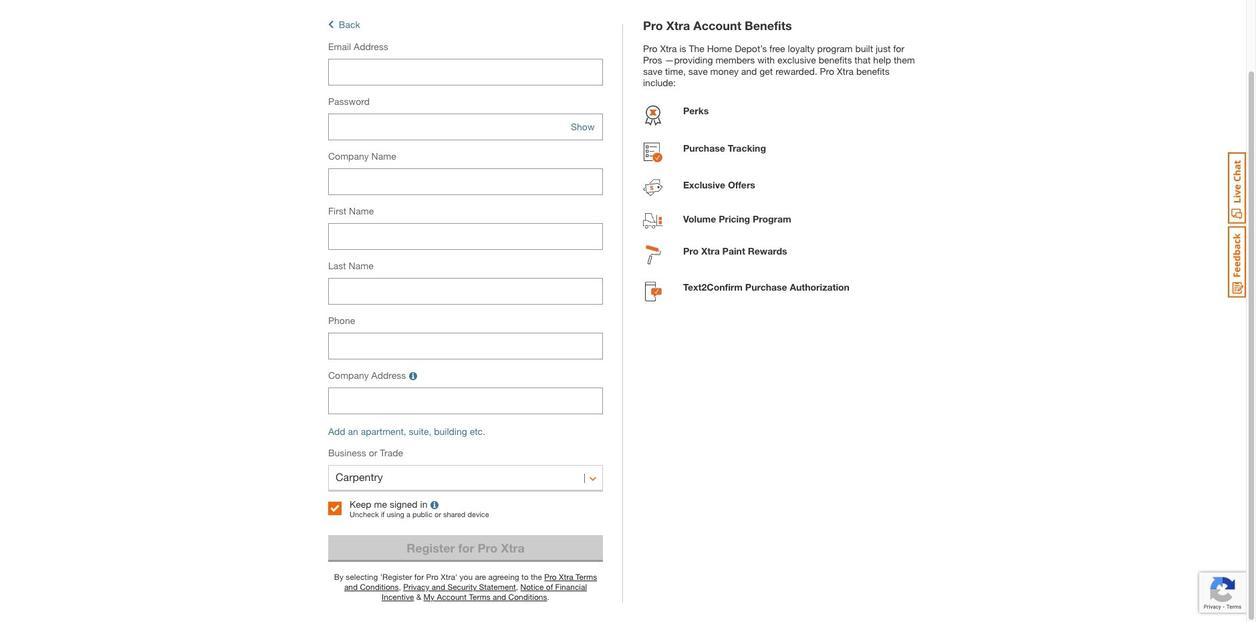 Task type: vqa. For each thing, say whether or not it's contained in the screenshot.
tracking icon
yes



Task type: describe. For each thing, give the bounding box(es) containing it.
text2confirm image
[[645, 282, 662, 305]]

feedback link image
[[1228, 226, 1247, 298]]

back arrow image
[[328, 19, 334, 30]]

exclusive offers image
[[643, 179, 663, 200]]



Task type: locate. For each thing, give the bounding box(es) containing it.
None password field
[[328, 114, 603, 141]]

live chat image
[[1228, 152, 1247, 224]]

tracking image
[[644, 142, 663, 166]]

None text field
[[328, 169, 603, 196], [328, 224, 603, 250], [328, 333, 603, 360], [328, 169, 603, 196], [328, 224, 603, 250], [328, 333, 603, 360]]

volume image
[[643, 214, 663, 232]]

paint rewards image
[[646, 246, 661, 268]]

None email field
[[328, 59, 603, 86]]

None text field
[[328, 278, 603, 305], [328, 388, 603, 415], [328, 278, 603, 305], [328, 388, 603, 415]]

perks image
[[643, 105, 663, 129]]



